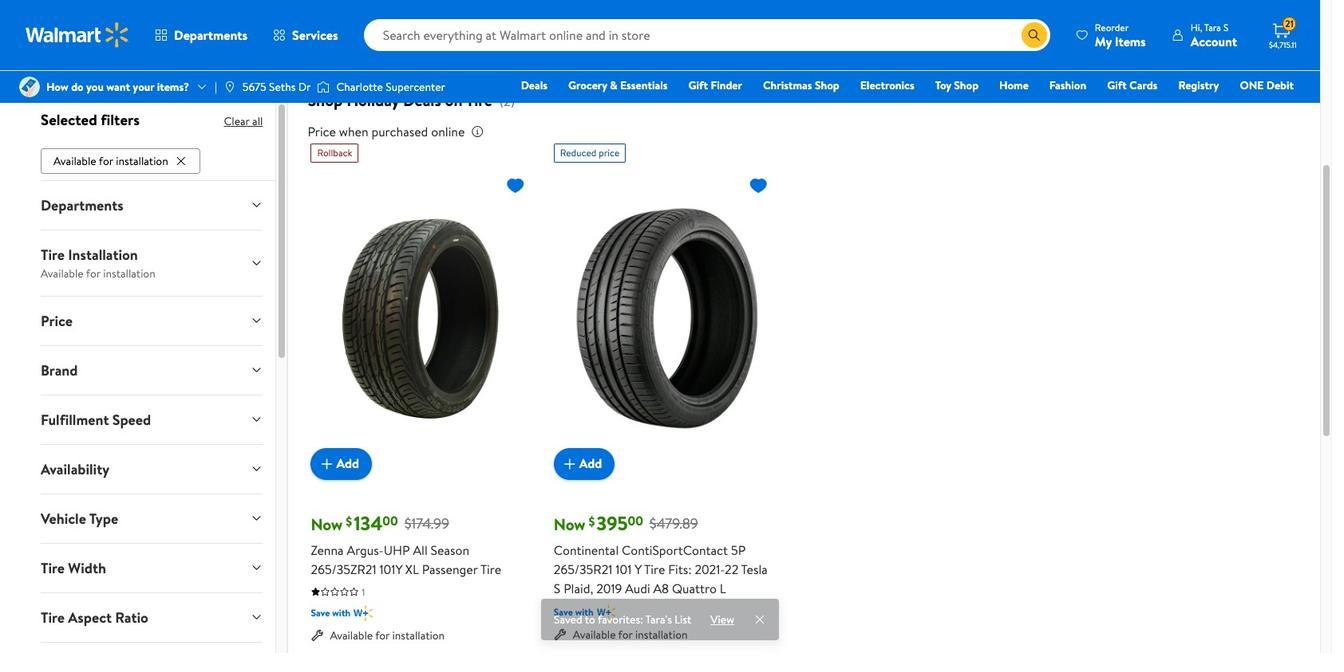 Task type: vqa. For each thing, say whether or not it's contained in the screenshot.
by at the top right of page
no



Task type: locate. For each thing, give the bounding box(es) containing it.
00 for 134
[[383, 513, 398, 530]]

fits:
[[668, 561, 692, 578]]

availability tab
[[28, 445, 276, 494]]

1 horizontal spatial |
[[332, 8, 335, 28]]

0 horizontal spatial $
[[346, 513, 352, 531]]

$174.99
[[404, 514, 449, 534]]

on
[[445, 89, 462, 111]]

s right tara
[[1223, 20, 1229, 34]]

gift for gift finder
[[688, 77, 708, 93]]

available for installation button
[[41, 148, 200, 174]]

passenger
[[422, 561, 478, 578]]

one debit walmart+
[[1240, 77, 1294, 116]]

0 horizontal spatial  image
[[19, 77, 40, 97]]

0 horizontal spatial price
[[41, 311, 73, 331]]

0 vertical spatial 265/35r21
[[399, 8, 465, 28]]

s left plaid,
[[554, 580, 561, 598]]

1 vertical spatial 265/35r21
[[554, 561, 613, 578]]

width
[[68, 558, 106, 578]]

0 horizontal spatial gift
[[688, 77, 708, 93]]

|
[[332, 8, 335, 28], [215, 79, 217, 95]]

shop for christmas shop
[[815, 77, 839, 93]]

 image for how
[[19, 77, 40, 97]]

fulfillment speed
[[41, 410, 151, 430]]

 image left how
[[19, 77, 40, 97]]

1 vertical spatial departments
[[41, 195, 123, 215]]

1 vertical spatial price
[[41, 311, 73, 331]]

2 00 from the left
[[628, 513, 643, 530]]

walmart plus image
[[354, 606, 372, 621]]

$ for 395
[[589, 513, 595, 531]]

grocery
[[568, 77, 607, 93]]

1 horizontal spatial price
[[308, 123, 336, 141]]

one debit link
[[1233, 77, 1301, 94]]

$ left 134
[[346, 513, 352, 531]]

tire right 'y'
[[644, 561, 665, 578]]

00 inside now $ 395 00 $479.89 continental contisportcontact 5p 265/35r21 101 y tire fits: 2021-22 tesla s plaid, 2019 audi a8 quattro l
[[628, 513, 643, 530]]

1 horizontal spatial  image
[[223, 81, 236, 93]]

account
[[1191, 32, 1237, 50]]

save with down plaid,
[[554, 606, 593, 619]]

save
[[554, 606, 573, 619], [311, 606, 330, 620]]

grocery & essentials link
[[561, 77, 675, 94]]

available down installation
[[41, 266, 84, 281]]

available for installation down walmart plus icon
[[573, 627, 688, 643]]

2 gift from the left
[[1107, 77, 1127, 93]]

tire left 'aspect'
[[41, 608, 65, 628]]

vehicle type tab
[[28, 495, 276, 543]]

1 horizontal spatial shop
[[815, 77, 839, 93]]

 image
[[19, 77, 40, 97], [317, 79, 330, 95], [223, 81, 236, 93]]

cards
[[1129, 77, 1158, 93]]

gift inside the 'gift finder' link
[[688, 77, 708, 93]]

2 $ from the left
[[589, 513, 595, 531]]

now up continental
[[554, 514, 585, 535]]

1 horizontal spatial available for installation
[[330, 628, 445, 644]]

0 vertical spatial price
[[308, 123, 336, 141]]

charlotte supercenter
[[336, 79, 445, 95]]

availability
[[41, 459, 109, 479]]

5675
[[242, 79, 266, 95]]

$ left 395
[[589, 513, 595, 531]]

one
[[1240, 77, 1264, 93]]

size:
[[369, 8, 395, 28]]

now for 134
[[311, 514, 343, 535]]

0 horizontal spatial 00
[[383, 513, 398, 530]]

all
[[413, 542, 428, 559]]

add up 395
[[579, 455, 602, 473]]

now up zenna
[[311, 514, 343, 535]]

available down walmart plus icon
[[573, 627, 616, 643]]

for inside button
[[99, 153, 113, 169]]

0 horizontal spatial with
[[332, 606, 351, 620]]

| left 5675
[[215, 79, 217, 95]]

tire left installation
[[41, 245, 65, 265]]

tire right on
[[466, 89, 492, 111]]

1 horizontal spatial save
[[554, 606, 573, 619]]

1 add button from the left
[[311, 448, 372, 480]]

1 $ from the left
[[346, 513, 352, 531]]

0 horizontal spatial save
[[311, 606, 330, 620]]

0 horizontal spatial now
[[311, 514, 343, 535]]

available for installation down filters
[[53, 153, 168, 169]]

2 horizontal spatial available for installation
[[573, 627, 688, 643]]

now $ 395 00 $479.89 continental contisportcontact 5p 265/35r21 101 y tire fits: 2021-22 tesla s plaid, 2019 audi a8 quattro l
[[554, 510, 768, 598]]

saved to favorites: tara's list
[[554, 612, 691, 628]]

1 horizontal spatial departments
[[174, 26, 247, 44]]

fit
[[265, 29, 279, 49]]

2 horizontal spatial shop
[[954, 77, 979, 93]]

available inside tire installation available for installation
[[41, 266, 84, 281]]

395
[[597, 510, 628, 537]]

tire width button
[[28, 544, 276, 593]]

saved
[[554, 612, 582, 628]]

1 horizontal spatial with
[[575, 606, 593, 619]]

price for price when purchased online
[[308, 123, 336, 141]]

1 horizontal spatial add button
[[554, 448, 615, 480]]

tire width
[[41, 558, 106, 578]]

tire aspect ratio button
[[28, 594, 276, 642]]

price inside dropdown button
[[41, 311, 73, 331]]

gift left finder
[[688, 77, 708, 93]]

0 horizontal spatial 265/35r21
[[399, 8, 465, 28]]

fulfillment speed button
[[28, 396, 276, 444]]

1 horizontal spatial save with
[[554, 606, 593, 619]]

tire inside tire installation available for installation
[[41, 245, 65, 265]]

0 horizontal spatial |
[[215, 79, 217, 95]]

with left walmart plus icon
[[575, 606, 593, 619]]

1 00 from the left
[[383, 513, 398, 530]]

christmas shop link
[[756, 77, 847, 94]]

save for walmart plus icon
[[554, 606, 573, 619]]

add for 395
[[579, 455, 602, 473]]

gift cards link
[[1100, 77, 1165, 94]]

for down installation
[[86, 266, 100, 281]]

tire left size:
[[342, 8, 365, 28]]

departments button
[[142, 16, 260, 54], [28, 181, 276, 230]]

for left tara's
[[618, 627, 633, 643]]

0 horizontal spatial available for installation
[[53, 153, 168, 169]]

tire right passenger
[[480, 561, 501, 578]]

all
[[252, 113, 263, 129]]

265/35r21 right size:
[[399, 8, 465, 28]]

price when purchased online
[[308, 123, 465, 141]]

265/35r21 down continental
[[554, 561, 613, 578]]

available inside button
[[53, 153, 96, 169]]

type
[[89, 509, 118, 529]]

Walmart Site-Wide search field
[[364, 19, 1050, 51]]

2 horizontal spatial  image
[[317, 79, 330, 95]]

 image left 5675
[[223, 81, 236, 93]]

deals left on
[[403, 89, 441, 111]]

gift left cards at the right top
[[1107, 77, 1127, 93]]

now inside now $ 134 00 $174.99 zenna argus-uhp all season 265/35zr21 101y xl passenger tire
[[311, 514, 343, 535]]

1 horizontal spatial $
[[589, 513, 595, 531]]

00 inside now $ 134 00 $174.99 zenna argus-uhp all season 265/35zr21 101y xl passenger tire
[[383, 513, 398, 530]]

walmart+
[[1246, 100, 1294, 116]]

1 vertical spatial s
[[554, 580, 561, 598]]

2 now from the left
[[554, 514, 585, 535]]

0 horizontal spatial add button
[[311, 448, 372, 480]]

1 horizontal spatial now
[[554, 514, 585, 535]]

gift inside gift cards 'link'
[[1107, 77, 1127, 93]]

0 horizontal spatial shop
[[308, 89, 343, 111]]

brand button
[[28, 346, 276, 395]]

walmart+ link
[[1239, 99, 1301, 117]]

close image
[[753, 613, 766, 626]]

continental
[[554, 542, 619, 559]]

1 gift from the left
[[688, 77, 708, 93]]

save with for walmart plus icon
[[554, 606, 593, 619]]

shop right christmas at the top of page
[[815, 77, 839, 93]]

vehicle
[[41, 509, 86, 529]]

departments inside tab
[[41, 195, 123, 215]]

hi,
[[1191, 20, 1202, 34]]

fulfillment
[[41, 410, 109, 430]]

shop right toy
[[954, 77, 979, 93]]

1 now from the left
[[311, 514, 343, 535]]

clear
[[224, 113, 250, 129]]

aspect
[[68, 608, 112, 628]]

| inside 2024 aston martin dbs | tire size: 265/35r21 101z(y) these tires are a good fit
[[332, 8, 335, 28]]

price up the rollback
[[308, 123, 336, 141]]

save with
[[554, 606, 593, 619], [311, 606, 351, 620]]

toy shop
[[935, 77, 979, 93]]

add button up 134
[[311, 448, 372, 480]]

134
[[354, 510, 383, 537]]

charlotte
[[336, 79, 383, 95]]

2024 aston martin dbs | tire size: 265/35r21 101z(y) these tires are a good fit
[[127, 4, 512, 49]]

to
[[585, 612, 595, 628]]

add to cart image
[[317, 455, 336, 474]]

with for walmart plus image
[[332, 606, 351, 620]]

search icon image
[[1028, 29, 1041, 42]]

 image for 5675
[[223, 81, 236, 93]]

tire inside 2024 aston martin dbs | tire size: 265/35r21 101z(y) these tires are a good fit
[[342, 8, 365, 28]]

installation
[[116, 153, 168, 169], [103, 266, 155, 281], [635, 627, 688, 643], [392, 628, 445, 644]]

2 add from the left
[[579, 455, 602, 473]]

applied filters section element
[[41, 109, 140, 130]]

save with left walmart plus image
[[311, 606, 351, 620]]

2024
[[127, 4, 171, 32]]

265/35r21 inside now $ 395 00 $479.89 continental contisportcontact 5p 265/35r21 101 y tire fits: 2021-22 tesla s plaid, 2019 audi a8 quattro l
[[554, 561, 613, 578]]

legal information image
[[471, 125, 484, 138]]

1 horizontal spatial s
[[1223, 20, 1229, 34]]

with left walmart plus image
[[332, 606, 351, 620]]

1 horizontal spatial gift
[[1107, 77, 1127, 93]]

available for installation inside button
[[53, 153, 168, 169]]

00 up uhp
[[383, 513, 398, 530]]

tire inside 'dropdown button'
[[41, 558, 65, 578]]

101z(y)
[[468, 8, 512, 28]]

0 vertical spatial s
[[1223, 20, 1229, 34]]

shop
[[815, 77, 839, 93], [954, 77, 979, 93], [308, 89, 343, 111]]

remove from favorites list, continental contisportcontact 5p 265/35r21 101 y tire fits: 2021-22 tesla s plaid, 2019 audi a8 quattro l image
[[749, 176, 768, 196]]

tire installation tab
[[28, 230, 276, 296]]

save with for walmart plus image
[[311, 606, 351, 620]]

with
[[575, 606, 593, 619], [332, 606, 351, 620]]

deals
[[521, 77, 548, 93], [403, 89, 441, 111]]

continental contisportcontact 5p 265/35r21 101 y tire fits: 2021-22 tesla s plaid, 2019 audi a8 quattro l image
[[554, 169, 774, 467]]

available for installation down walmart plus image
[[330, 628, 445, 644]]

l
[[720, 580, 726, 598]]

add button for 134
[[311, 448, 372, 480]]

now for 395
[[554, 514, 585, 535]]

add button up 395
[[554, 448, 615, 480]]

 image right dr
[[317, 79, 330, 95]]

with for walmart plus icon
[[575, 606, 593, 619]]

0 horizontal spatial add
[[336, 455, 359, 473]]

tab
[[28, 643, 276, 654]]

0 vertical spatial departments
[[174, 26, 247, 44]]

installation up departments tab
[[116, 153, 168, 169]]

view
[[711, 612, 734, 628]]

online
[[431, 123, 465, 141]]

for down 101y
[[375, 628, 390, 644]]

| right dbs
[[332, 8, 335, 28]]

s inside hi, tara s account
[[1223, 20, 1229, 34]]

add to cart image
[[560, 455, 579, 474]]

audi
[[625, 580, 650, 598]]

add up 134
[[336, 455, 359, 473]]

1 horizontal spatial add
[[579, 455, 602, 473]]

christmas
[[763, 77, 812, 93]]

dbs
[[290, 4, 326, 32]]

save left to
[[554, 606, 573, 619]]

0 horizontal spatial s
[[554, 580, 561, 598]]

5p
[[731, 542, 746, 559]]

available down selected
[[53, 153, 96, 169]]

shop up when
[[308, 89, 343, 111]]

$ inside now $ 134 00 $174.99 zenna argus-uhp all season 265/35zr21 101y xl passenger tire
[[346, 513, 352, 531]]

0 horizontal spatial save with
[[311, 606, 351, 620]]

2 add button from the left
[[554, 448, 615, 480]]

installation inside tire installation available for installation
[[103, 266, 155, 281]]

1 horizontal spatial 00
[[628, 513, 643, 530]]

price up the brand
[[41, 311, 73, 331]]

tire aspect ratio
[[41, 608, 148, 628]]

0 vertical spatial departments button
[[142, 16, 260, 54]]

save left walmart plus image
[[311, 606, 330, 620]]

available for installation list item
[[41, 145, 203, 174]]

contisportcontact
[[622, 542, 728, 559]]

services
[[292, 26, 338, 44]]

0 vertical spatial |
[[332, 8, 335, 28]]

deals right (2)
[[521, 77, 548, 93]]

grocery & essentials
[[568, 77, 668, 93]]

for
[[99, 153, 113, 169], [86, 266, 100, 281], [618, 627, 633, 643], [375, 628, 390, 644]]

for down filters
[[99, 153, 113, 169]]

filters
[[101, 109, 140, 130]]

1 add from the left
[[336, 455, 359, 473]]

brand
[[41, 360, 78, 380]]

rollback
[[317, 146, 352, 160]]

tire left 'width'
[[41, 558, 65, 578]]

zenna
[[311, 542, 344, 559]]

reorder my items
[[1095, 20, 1146, 50]]

installation down installation
[[103, 266, 155, 281]]

you
[[86, 79, 104, 95]]

$ inside now $ 395 00 $479.89 continental contisportcontact 5p 265/35r21 101 y tire fits: 2021-22 tesla s plaid, 2019 audi a8 quattro l
[[589, 513, 595, 531]]

00 left $479.89
[[628, 513, 643, 530]]

1 horizontal spatial 265/35r21
[[554, 561, 613, 578]]

shop for toy shop
[[954, 77, 979, 93]]

now inside now $ 395 00 $479.89 continental contisportcontact 5p 265/35r21 101 y tire fits: 2021-22 tesla s plaid, 2019 audi a8 quattro l
[[554, 514, 585, 535]]

0 horizontal spatial departments
[[41, 195, 123, 215]]

vehicle type
[[41, 509, 118, 529]]



Task type: describe. For each thing, give the bounding box(es) containing it.
departments tab
[[28, 181, 276, 230]]

hi, tara s account
[[1191, 20, 1237, 50]]

1 vertical spatial departments button
[[28, 181, 276, 230]]

purchased
[[371, 123, 428, 141]]

vehicle type: car and truck image
[[53, 1, 108, 55]]

y
[[635, 561, 641, 578]]

available down walmart plus image
[[330, 628, 373, 644]]

are
[[197, 29, 217, 49]]

gift for gift cards
[[1107, 77, 1127, 93]]

101y
[[379, 561, 402, 578]]

walmart plus image
[[597, 605, 615, 621]]

season
[[431, 542, 469, 559]]

tara's
[[646, 612, 672, 628]]

reduced price
[[560, 146, 620, 160]]

5675 seths dr
[[242, 79, 311, 95]]

price
[[599, 146, 620, 160]]

1 vertical spatial |
[[215, 79, 217, 95]]

change
[[1216, 20, 1254, 36]]

do
[[71, 79, 84, 95]]

1 horizontal spatial deals
[[521, 77, 548, 93]]

shop holiday deals on tire (2)
[[308, 89, 515, 111]]

s inside now $ 395 00 $479.89 continental contisportcontact 5p 265/35r21 101 y tire fits: 2021-22 tesla s plaid, 2019 audi a8 quattro l
[[554, 580, 561, 598]]

electronics link
[[853, 77, 922, 94]]

registry
[[1178, 77, 1219, 93]]

home
[[999, 77, 1029, 93]]

aston
[[175, 4, 224, 32]]

these
[[127, 29, 163, 49]]

installation down "xl" on the bottom left
[[392, 628, 445, 644]]

tire installation available for installation
[[41, 245, 155, 281]]

installation down a8
[[635, 627, 688, 643]]

items
[[1115, 32, 1146, 50]]

 image for charlotte
[[317, 79, 330, 95]]

22
[[725, 561, 738, 578]]

home link
[[992, 77, 1036, 94]]

fulfillment speed tab
[[28, 396, 276, 444]]

0 horizontal spatial deals
[[403, 89, 441, 111]]

toy shop link
[[928, 77, 986, 94]]

selected filters
[[41, 109, 140, 130]]

uhp
[[384, 542, 410, 559]]

finder
[[711, 77, 742, 93]]

selected
[[41, 109, 97, 130]]

availability button
[[28, 445, 276, 494]]

$4,715.11
[[1269, 39, 1297, 50]]

quattro
[[672, 580, 717, 598]]

a8
[[653, 580, 669, 598]]

tire inside now $ 134 00 $174.99 zenna argus-uhp all season 265/35zr21 101y xl passenger tire
[[480, 561, 501, 578]]

deals link
[[514, 77, 555, 94]]

00 for 395
[[628, 513, 643, 530]]

gift cards
[[1107, 77, 1158, 93]]

tesla
[[741, 561, 768, 578]]

plaid,
[[564, 580, 593, 598]]

price for price
[[41, 311, 73, 331]]

tire aspect ratio tab
[[28, 594, 276, 642]]

$ for 134
[[346, 513, 352, 531]]

seths
[[269, 79, 296, 95]]

tire inside now $ 395 00 $479.89 continental contisportcontact 5p 265/35r21 101 y tire fits: 2021-22 tesla s plaid, 2019 audi a8 quattro l
[[644, 561, 665, 578]]

electronics
[[860, 77, 914, 93]]

my
[[1095, 32, 1112, 50]]

21
[[1285, 17, 1294, 30]]

101
[[616, 561, 632, 578]]

fashion link
[[1042, 77, 1094, 94]]

installation
[[68, 245, 138, 265]]

Search search field
[[364, 19, 1050, 51]]

265/35r21 inside 2024 aston martin dbs | tire size: 265/35r21 101z(y) these tires are a good fit
[[399, 8, 465, 28]]

tara
[[1204, 20, 1221, 34]]

registry link
[[1171, 77, 1226, 94]]

brand tab
[[28, 346, 276, 395]]

how do you want your items?
[[46, 79, 189, 95]]

tire inside dropdown button
[[41, 608, 65, 628]]

add button for 395
[[554, 448, 615, 480]]

installation inside button
[[116, 153, 168, 169]]

walmart image
[[26, 22, 129, 48]]

services button
[[260, 16, 351, 54]]

debit
[[1266, 77, 1294, 93]]

list
[[675, 612, 691, 628]]

for inside tire installation available for installation
[[86, 266, 100, 281]]

your
[[133, 79, 154, 95]]

good
[[230, 29, 262, 49]]

zenna argus-uhp all season 265/35zr21 101y xl passenger tire image
[[311, 169, 531, 467]]

add for 134
[[336, 455, 359, 473]]

gift finder
[[688, 77, 742, 93]]

when
[[339, 123, 368, 141]]

remove from favorites list, zenna argus-uhp all season 265/35zr21 101y xl passenger tire image
[[506, 176, 525, 196]]

2019
[[596, 580, 622, 598]]

argus-
[[347, 542, 384, 559]]

supercenter
[[386, 79, 445, 95]]

ratio
[[115, 608, 148, 628]]

vehicle type button
[[28, 495, 276, 543]]

clear all
[[224, 113, 263, 129]]

how
[[46, 79, 68, 95]]

christmas shop
[[763, 77, 839, 93]]

price tab
[[28, 297, 276, 345]]

a
[[220, 29, 227, 49]]

now $ 134 00 $174.99 zenna argus-uhp all season 265/35zr21 101y xl passenger tire
[[311, 510, 501, 578]]

save for walmart plus image
[[311, 606, 330, 620]]

tire width tab
[[28, 544, 276, 593]]



